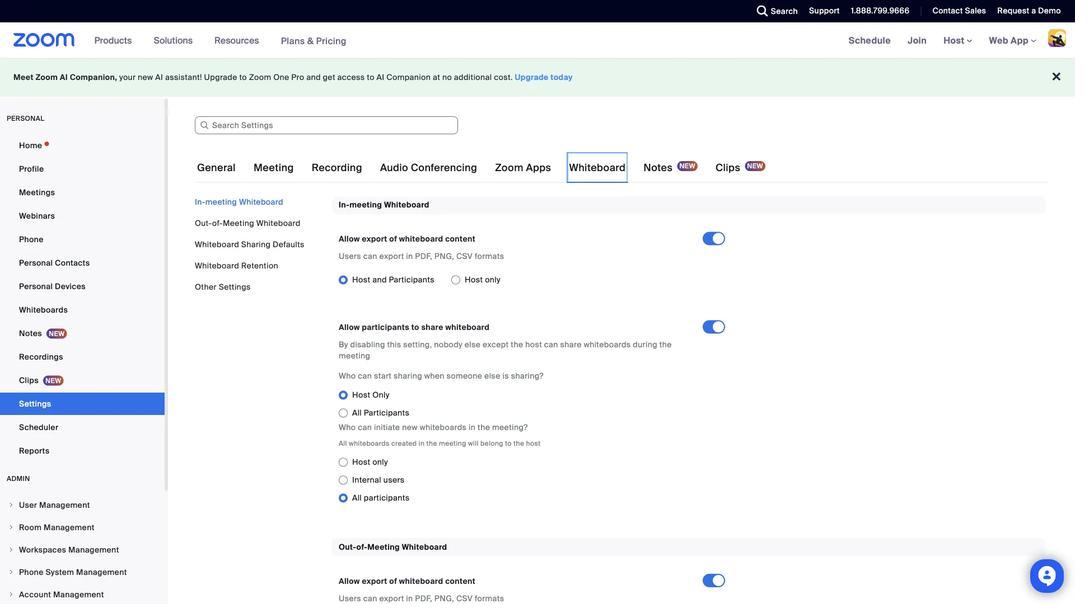 Task type: locate. For each thing, give the bounding box(es) containing it.
1 horizontal spatial in-meeting whiteboard
[[339, 200, 429, 210]]

participants up this
[[362, 322, 409, 333]]

0 vertical spatial whiteboard
[[399, 234, 443, 244]]

personal devices
[[19, 281, 86, 292]]

2 vertical spatial whiteboard
[[399, 576, 443, 587]]

join
[[908, 34, 927, 46]]

tabs of my account settings page tab list
[[195, 152, 768, 184]]

option group
[[339, 271, 703, 289]]

0 vertical spatial all
[[352, 408, 362, 418]]

2 allow export of whiteboard content from the top
[[339, 576, 476, 587]]

0 horizontal spatial zoom
[[36, 72, 58, 83]]

home link
[[0, 134, 165, 157]]

clips
[[716, 162, 740, 174], [19, 375, 39, 386]]

in inside out-of-meeting whiteboard element
[[406, 594, 413, 604]]

zoom left apps
[[495, 162, 523, 174]]

1 vertical spatial only
[[372, 457, 388, 468]]

the right except on the bottom
[[511, 340, 523, 350]]

0 horizontal spatial settings
[[19, 399, 51, 409]]

plans & pricing link
[[281, 35, 347, 47], [281, 35, 347, 47]]

host up sharing?
[[525, 340, 542, 350]]

else
[[465, 340, 481, 350], [484, 371, 500, 382]]

meeting inside menu bar
[[223, 218, 254, 228]]

allow export of whiteboard content
[[339, 234, 476, 244], [339, 576, 476, 587]]

0 vertical spatial users can export in pdf, png, csv formats
[[339, 251, 504, 262]]

2 users from the top
[[339, 594, 361, 604]]

the down meeting?
[[514, 439, 524, 448]]

room management menu item
[[0, 517, 165, 539]]

get
[[323, 72, 335, 83]]

right image up right image
[[8, 569, 15, 576]]

users
[[339, 251, 361, 262], [339, 594, 361, 604]]

in- down general
[[195, 197, 205, 207]]

1 allow export of whiteboard content from the top
[[339, 234, 476, 244]]

participants down users
[[364, 493, 410, 504]]

personal devices link
[[0, 275, 165, 298]]

users
[[383, 475, 405, 486]]

phone inside menu item
[[19, 567, 44, 578]]

right image inside room management menu item
[[8, 525, 15, 531]]

1 vertical spatial users can export in pdf, png, csv formats
[[339, 594, 504, 604]]

participants inside who can start sharing when someone else is sharing? option group
[[364, 408, 409, 418]]

0 vertical spatial clips
[[716, 162, 740, 174]]

1 vertical spatial of-
[[356, 542, 367, 553]]

right image for user management
[[8, 502, 15, 509]]

1 png, from the top
[[434, 251, 454, 262]]

settings link
[[0, 393, 165, 415]]

meeting down by
[[339, 351, 370, 361]]

3 ai from the left
[[377, 72, 384, 83]]

participants up allow participants to share whiteboard
[[389, 275, 435, 285]]

product information navigation
[[86, 22, 355, 59]]

2 horizontal spatial ai
[[377, 72, 384, 83]]

app
[[1011, 34, 1029, 46]]

companion,
[[70, 72, 117, 83]]

right image inside user management menu item
[[8, 502, 15, 509]]

users can export in pdf, png, csv formats
[[339, 251, 504, 262], [339, 594, 504, 604]]

host
[[944, 34, 967, 46], [352, 275, 370, 285], [465, 275, 483, 285], [352, 390, 370, 401], [352, 457, 370, 468]]

1 allow from the top
[[339, 234, 360, 244]]

4 right image from the top
[[8, 569, 15, 576]]

all for all participants
[[352, 493, 362, 504]]

allow
[[339, 234, 360, 244], [339, 322, 360, 333], [339, 576, 360, 587]]

whiteboards down initiate
[[349, 439, 390, 448]]

personal contacts link
[[0, 252, 165, 274]]

zoom right "meet"
[[36, 72, 58, 83]]

1 vertical spatial and
[[372, 275, 387, 285]]

1 vertical spatial new
[[402, 423, 418, 433]]

personal up "whiteboards"
[[19, 281, 53, 292]]

one
[[273, 72, 289, 83]]

1 horizontal spatial host only
[[465, 275, 501, 285]]

request a demo
[[997, 6, 1061, 16]]

meetings navigation
[[840, 22, 1075, 59]]

csv
[[456, 251, 473, 262], [456, 594, 473, 604]]

2 content from the top
[[445, 576, 476, 587]]

1 horizontal spatial out-
[[339, 542, 356, 553]]

1 vertical spatial users
[[339, 594, 361, 604]]

0 vertical spatial png,
[[434, 251, 454, 262]]

settings up scheduler
[[19, 399, 51, 409]]

whiteboard
[[569, 162, 626, 174], [239, 197, 283, 207], [384, 200, 429, 210], [256, 218, 301, 228], [195, 239, 239, 250], [195, 261, 239, 271], [402, 542, 447, 553]]

management down the phone system management menu item
[[53, 590, 104, 600]]

to right access
[[367, 72, 375, 83]]

out-of-meeting whiteboard up whiteboard sharing defaults link
[[195, 218, 301, 228]]

out-of-meeting whiteboard down all participants
[[339, 542, 447, 553]]

of inside in-meeting whiteboard element
[[389, 234, 397, 244]]

phone up account
[[19, 567, 44, 578]]

in-meeting whiteboard link
[[195, 197, 283, 207]]

2 upgrade from the left
[[515, 72, 549, 83]]

of- down in-meeting whiteboard link
[[212, 218, 223, 228]]

management inside menu item
[[53, 590, 104, 600]]

1 csv from the top
[[456, 251, 473, 262]]

0 vertical spatial participants
[[362, 322, 409, 333]]

0 vertical spatial users
[[339, 251, 361, 262]]

0 vertical spatial notes
[[644, 162, 673, 174]]

zoom apps
[[495, 162, 551, 174]]

no
[[442, 72, 452, 83]]

1 horizontal spatial else
[[484, 371, 500, 382]]

else left is
[[484, 371, 500, 382]]

1 of from the top
[[389, 234, 397, 244]]

upgrade down product information navigation
[[204, 72, 237, 83]]

request a demo link
[[989, 0, 1075, 22], [997, 6, 1061, 16]]

all participants
[[352, 493, 410, 504]]

setting,
[[403, 340, 432, 350]]

1 horizontal spatial new
[[402, 423, 418, 433]]

who up "host only"
[[339, 371, 356, 382]]

management down room management menu item
[[68, 545, 119, 555]]

user management
[[19, 500, 90, 511]]

2 personal from the top
[[19, 281, 53, 292]]

1 vertical spatial participants
[[364, 408, 409, 418]]

users can export in pdf, png, csv formats inside in-meeting whiteboard element
[[339, 251, 504, 262]]

1 formats from the top
[[475, 251, 504, 262]]

admin
[[7, 475, 30, 484]]

meeting down audio
[[350, 200, 382, 210]]

new right "your"
[[138, 72, 153, 83]]

1 vertical spatial clips
[[19, 375, 39, 386]]

by
[[339, 340, 348, 350]]

participants for allow
[[362, 322, 409, 333]]

1.888.799.9666
[[851, 6, 910, 16]]

0 horizontal spatial and
[[306, 72, 321, 83]]

0 vertical spatial formats
[[475, 251, 504, 262]]

1 vertical spatial meeting
[[223, 218, 254, 228]]

right image left the workspaces
[[8, 547, 15, 554]]

0 vertical spatial allow export of whiteboard content
[[339, 234, 476, 244]]

notes inside personal menu "menu"
[[19, 328, 42, 339]]

2 who from the top
[[339, 423, 356, 433]]

1 horizontal spatial share
[[560, 340, 582, 350]]

0 horizontal spatial share
[[421, 322, 443, 333]]

who down 'all participants'
[[339, 423, 356, 433]]

zoom left one
[[249, 72, 271, 83]]

right image
[[8, 592, 15, 599]]

allow for host
[[339, 234, 360, 244]]

disabling
[[350, 340, 385, 350]]

audio
[[380, 162, 408, 174]]

2 horizontal spatial zoom
[[495, 162, 523, 174]]

of- down all participants
[[356, 542, 367, 553]]

1 vertical spatial formats
[[475, 594, 504, 604]]

1 phone from the top
[[19, 234, 44, 245]]

1 vertical spatial participants
[[364, 493, 410, 504]]

new inside in-meeting whiteboard element
[[402, 423, 418, 433]]

1 vertical spatial whiteboards
[[420, 423, 467, 433]]

zoom logo image
[[13, 33, 75, 47]]

internal users
[[352, 475, 405, 486]]

1 vertical spatial of
[[389, 576, 397, 587]]

reports link
[[0, 440, 165, 463]]

1 vertical spatial out-of-meeting whiteboard
[[339, 542, 447, 553]]

to down meeting?
[[505, 439, 512, 448]]

profile link
[[0, 158, 165, 180]]

out-of-meeting whiteboard inside out-of-meeting whiteboard element
[[339, 542, 447, 553]]

clips link
[[0, 370, 165, 392]]

2 formats from the top
[[475, 594, 504, 604]]

internal
[[352, 475, 381, 486]]

except
[[483, 340, 509, 350]]

pdf, inside out-of-meeting whiteboard element
[[415, 594, 432, 604]]

share
[[421, 322, 443, 333], [560, 340, 582, 350]]

other settings
[[195, 282, 251, 292]]

phone
[[19, 234, 44, 245], [19, 567, 44, 578]]

0 vertical spatial content
[[445, 234, 476, 244]]

host inside who can start sharing when someone else is sharing? option group
[[352, 390, 370, 401]]

will
[[468, 439, 479, 448]]

else left except on the bottom
[[465, 340, 481, 350]]

1 vertical spatial personal
[[19, 281, 53, 292]]

0 horizontal spatial new
[[138, 72, 153, 83]]

2 allow from the top
[[339, 322, 360, 333]]

0 horizontal spatial upgrade
[[204, 72, 237, 83]]

1 horizontal spatial whiteboards
[[420, 423, 467, 433]]

option group containing host and participants
[[339, 271, 703, 289]]

0 horizontal spatial notes
[[19, 328, 42, 339]]

access
[[337, 72, 365, 83]]

0 horizontal spatial else
[[465, 340, 481, 350]]

all inside who can start sharing when someone else is sharing? option group
[[352, 408, 362, 418]]

devices
[[55, 281, 86, 292]]

export
[[362, 234, 387, 244], [379, 251, 404, 262], [362, 576, 387, 587], [379, 594, 404, 604]]

menu bar
[[195, 197, 324, 293]]

whiteboard sharing defaults
[[195, 239, 304, 250]]

in-meeting whiteboard up the out-of-meeting whiteboard link
[[195, 197, 283, 207]]

png,
[[434, 251, 454, 262], [434, 594, 454, 604]]

all
[[352, 408, 362, 418], [339, 439, 347, 448], [352, 493, 362, 504]]

formats inside in-meeting whiteboard element
[[475, 251, 504, 262]]

phone inside personal menu "menu"
[[19, 234, 44, 245]]

1 vertical spatial phone
[[19, 567, 44, 578]]

pdf,
[[415, 251, 432, 262], [415, 594, 432, 604]]

Search Settings text field
[[195, 116, 458, 134]]

admin menu menu
[[0, 495, 165, 605]]

0 vertical spatial personal
[[19, 258, 53, 268]]

1 users can export in pdf, png, csv formats from the top
[[339, 251, 504, 262]]

0 vertical spatial out-of-meeting whiteboard
[[195, 218, 301, 228]]

2 png, from the top
[[434, 594, 454, 604]]

users inside in-meeting whiteboard element
[[339, 251, 361, 262]]

workspaces management
[[19, 545, 119, 555]]

host for users
[[352, 457, 370, 468]]

webinars link
[[0, 205, 165, 227]]

csv inside out-of-meeting whiteboard element
[[456, 594, 473, 604]]

0 vertical spatial csv
[[456, 251, 473, 262]]

phone down webinars
[[19, 234, 44, 245]]

someone
[[447, 371, 482, 382]]

personal up personal devices
[[19, 258, 53, 268]]

and
[[306, 72, 321, 83], [372, 275, 387, 285]]

1 upgrade from the left
[[204, 72, 237, 83]]

0 vertical spatial allow
[[339, 234, 360, 244]]

1 vertical spatial all
[[339, 439, 347, 448]]

in-
[[195, 197, 205, 207], [339, 200, 350, 210]]

2 users can export in pdf, png, csv formats from the top
[[339, 594, 504, 604]]

who
[[339, 371, 356, 382], [339, 423, 356, 433]]

right image left 'room'
[[8, 525, 15, 531]]

1 vertical spatial settings
[[19, 399, 51, 409]]

0 vertical spatial pdf,
[[415, 251, 432, 262]]

the up belong
[[478, 423, 490, 433]]

1 horizontal spatial ai
[[155, 72, 163, 83]]

2 vertical spatial whiteboards
[[349, 439, 390, 448]]

created
[[391, 439, 417, 448]]

join link
[[899, 22, 935, 58]]

meeting down in-meeting whiteboard link
[[223, 218, 254, 228]]

1 horizontal spatial upgrade
[[515, 72, 549, 83]]

right image inside workspaces management menu item
[[8, 547, 15, 554]]

demo
[[1038, 6, 1061, 16]]

account
[[19, 590, 51, 600]]

0 vertical spatial whiteboards
[[584, 340, 631, 350]]

0 vertical spatial new
[[138, 72, 153, 83]]

meeting down all participants
[[367, 542, 400, 553]]

meeting up the out-of-meeting whiteboard link
[[205, 197, 237, 207]]

whiteboards up all whiteboards created in the meeting will belong to the host
[[420, 423, 467, 433]]

host inside meetings navigation
[[944, 34, 967, 46]]

2 horizontal spatial whiteboards
[[584, 340, 631, 350]]

0 vertical spatial meeting
[[254, 162, 294, 174]]

search button
[[748, 0, 801, 22]]

upgrade right cost.
[[515, 72, 549, 83]]

1 who from the top
[[339, 371, 356, 382]]

participants inside who can initiate new whiteboards in the meeting? option group
[[364, 493, 410, 504]]

0 vertical spatial settings
[[219, 282, 251, 292]]

1 horizontal spatial of-
[[356, 542, 367, 553]]

0 vertical spatial who
[[339, 371, 356, 382]]

1 users from the top
[[339, 251, 361, 262]]

right image inside the phone system management menu item
[[8, 569, 15, 576]]

3 allow from the top
[[339, 576, 360, 587]]

whiteboards left during
[[584, 340, 631, 350]]

1 vertical spatial allow
[[339, 322, 360, 333]]

1 vertical spatial host only
[[352, 457, 388, 468]]

in-meeting whiteboard down audio
[[339, 200, 429, 210]]

1 pdf, from the top
[[415, 251, 432, 262]]

by disabling this setting, nobody else except the host can share whiteboards during the meeting
[[339, 340, 672, 361]]

all inside who can initiate new whiteboards in the meeting? option group
[[352, 493, 362, 504]]

scheduler link
[[0, 417, 165, 439]]

1 personal from the top
[[19, 258, 53, 268]]

management up the room management
[[39, 500, 90, 511]]

0 horizontal spatial only
[[372, 457, 388, 468]]

personal for personal devices
[[19, 281, 53, 292]]

0 horizontal spatial ai
[[60, 72, 68, 83]]

companion
[[386, 72, 431, 83]]

2 vertical spatial meeting
[[367, 542, 400, 553]]

2 csv from the top
[[456, 594, 473, 604]]

new up created
[[402, 423, 418, 433]]

host down meeting?
[[526, 439, 541, 448]]

host and participants
[[352, 275, 435, 285]]

upgrade today link
[[515, 72, 573, 83]]

1 vertical spatial content
[[445, 576, 476, 587]]

users can export in pdf, png, csv formats inside out-of-meeting whiteboard element
[[339, 594, 504, 604]]

in
[[406, 251, 413, 262], [469, 423, 476, 433], [419, 439, 425, 448], [406, 594, 413, 604]]

1 right image from the top
[[8, 502, 15, 509]]

meeting
[[205, 197, 237, 207], [350, 200, 382, 210], [339, 351, 370, 361], [439, 439, 466, 448]]

2 pdf, from the top
[[415, 594, 432, 604]]

phone system management menu item
[[0, 562, 165, 583]]

1 vertical spatial share
[[560, 340, 582, 350]]

ai left companion,
[[60, 72, 68, 83]]

1 vertical spatial allow export of whiteboard content
[[339, 576, 476, 587]]

meeting
[[254, 162, 294, 174], [223, 218, 254, 228], [367, 542, 400, 553]]

right image
[[8, 502, 15, 509], [8, 525, 15, 531], [8, 547, 15, 554], [8, 569, 15, 576]]

1 horizontal spatial clips
[[716, 162, 740, 174]]

0 horizontal spatial clips
[[19, 375, 39, 386]]

1 vertical spatial pdf,
[[415, 594, 432, 604]]

settings down whiteboard retention
[[219, 282, 251, 292]]

1 horizontal spatial and
[[372, 275, 387, 285]]

to up setting,
[[411, 322, 419, 333]]

support link
[[801, 0, 843, 22], [809, 6, 840, 16]]

1 vertical spatial png,
[[434, 594, 454, 604]]

host inside who can initiate new whiteboards in the meeting? option group
[[352, 457, 370, 468]]

allow export of whiteboard content inside out-of-meeting whiteboard element
[[339, 576, 476, 587]]

banner
[[0, 22, 1075, 59]]

ai left companion
[[377, 72, 384, 83]]

else inside the by disabling this setting, nobody else except the host can share whiteboards during the meeting
[[465, 340, 481, 350]]

option group inside in-meeting whiteboard element
[[339, 271, 703, 289]]

participants for all
[[364, 493, 410, 504]]

2 vertical spatial allow
[[339, 576, 360, 587]]

right image left user
[[8, 502, 15, 509]]

0 vertical spatial host only
[[465, 275, 501, 285]]

3 right image from the top
[[8, 547, 15, 554]]

1 vertical spatial who
[[339, 423, 356, 433]]

management up workspaces management
[[44, 523, 95, 533]]

1 vertical spatial csv
[[456, 594, 473, 604]]

0 vertical spatial participants
[[389, 275, 435, 285]]

png, inside in-meeting whiteboard element
[[434, 251, 454, 262]]

participants up initiate
[[364, 408, 409, 418]]

in- down the "recording"
[[339, 200, 350, 210]]

2 vertical spatial all
[[352, 493, 362, 504]]

meeting up in-meeting whiteboard link
[[254, 162, 294, 174]]

1 vertical spatial notes
[[19, 328, 42, 339]]

who can start sharing when someone else is sharing?
[[339, 371, 544, 382]]

ai left "assistant!"
[[155, 72, 163, 83]]

1 content from the top
[[445, 234, 476, 244]]

right image for phone system management
[[8, 569, 15, 576]]

0 vertical spatial phone
[[19, 234, 44, 245]]

all for all whiteboards created in the meeting will belong to the host
[[339, 439, 347, 448]]

0 vertical spatial host
[[525, 340, 542, 350]]

1 vertical spatial out-
[[339, 542, 356, 553]]

0 vertical spatial and
[[306, 72, 321, 83]]

2 right image from the top
[[8, 525, 15, 531]]

profile picture image
[[1048, 29, 1066, 47]]

2 phone from the top
[[19, 567, 44, 578]]

allow participants to share whiteboard
[[339, 322, 490, 333]]

personal
[[19, 258, 53, 268], [19, 281, 53, 292]]

settings
[[219, 282, 251, 292], [19, 399, 51, 409]]

all whiteboards created in the meeting will belong to the host
[[339, 439, 541, 448]]

0 horizontal spatial host only
[[352, 457, 388, 468]]

in-meeting whiteboard
[[195, 197, 283, 207], [339, 200, 429, 210]]

host inside the by disabling this setting, nobody else except the host can share whiteboards during the meeting
[[525, 340, 542, 350]]

0 vertical spatial only
[[485, 275, 501, 285]]



Task type: describe. For each thing, give the bounding box(es) containing it.
meeting inside tabs of my account settings page tab list
[[254, 162, 294, 174]]

1 vertical spatial else
[[484, 371, 500, 382]]

whiteboards
[[19, 305, 68, 315]]

plans
[[281, 35, 305, 47]]

settings inside menu bar
[[219, 282, 251, 292]]

sharing
[[394, 371, 422, 382]]

1 horizontal spatial zoom
[[249, 72, 271, 83]]

other settings link
[[195, 282, 251, 292]]

all for all participants
[[352, 408, 362, 418]]

0 vertical spatial out-
[[195, 218, 212, 228]]

recording
[[312, 162, 362, 174]]

host for participants
[[352, 390, 370, 401]]

and inside the meet zoom ai companion, footer
[[306, 72, 321, 83]]

allow for all
[[339, 322, 360, 333]]

general
[[197, 162, 236, 174]]

account management menu item
[[0, 585, 165, 605]]

2 of from the top
[[389, 576, 397, 587]]

pricing
[[316, 35, 347, 47]]

additional
[[454, 72, 492, 83]]

only inside who can initiate new whiteboards in the meeting? option group
[[372, 457, 388, 468]]

room management
[[19, 523, 95, 533]]

during
[[633, 340, 657, 350]]

user management menu item
[[0, 495, 165, 516]]

0 horizontal spatial out-of-meeting whiteboard
[[195, 218, 301, 228]]

phone for phone system management
[[19, 567, 44, 578]]

out-of-meeting whiteboard element
[[332, 539, 1045, 605]]

meet
[[13, 72, 34, 83]]

support
[[809, 6, 840, 16]]

whiteboard retention link
[[195, 261, 278, 271]]

pro
[[291, 72, 304, 83]]

host for only
[[352, 275, 370, 285]]

personal menu menu
[[0, 134, 165, 464]]

users inside out-of-meeting whiteboard element
[[339, 594, 361, 604]]

csv inside in-meeting whiteboard element
[[456, 251, 473, 262]]

products
[[94, 34, 132, 46]]

1 ai from the left
[[60, 72, 68, 83]]

web
[[989, 34, 1008, 46]]

pdf, inside in-meeting whiteboard element
[[415, 251, 432, 262]]

who can start sharing when someone else is sharing? option group
[[339, 387, 734, 422]]

meet zoom ai companion, footer
[[0, 58, 1075, 97]]

resources
[[215, 34, 259, 46]]

contact sales
[[933, 6, 986, 16]]

1 horizontal spatial only
[[485, 275, 501, 285]]

schedule
[[849, 34, 891, 46]]

settings inside personal menu "menu"
[[19, 399, 51, 409]]

0 horizontal spatial of-
[[212, 218, 223, 228]]

a
[[1031, 6, 1036, 16]]

right image for workspaces management
[[8, 547, 15, 554]]

clips inside tabs of my account settings page tab list
[[716, 162, 740, 174]]

management for room management
[[44, 523, 95, 533]]

host button
[[944, 34, 972, 46]]

participants inside option group
[[389, 275, 435, 285]]

host only
[[352, 390, 390, 401]]

can inside the by disabling this setting, nobody else except the host can share whiteboards during the meeting
[[544, 340, 558, 350]]

meet zoom ai companion, your new ai assistant! upgrade to zoom one pro and get access to ai companion at no additional cost. upgrade today
[[13, 72, 573, 83]]

clips inside personal menu "menu"
[[19, 375, 39, 386]]

room
[[19, 523, 42, 533]]

is
[[502, 371, 509, 382]]

who for who can initiate new whiteboards in the meeting?
[[339, 423, 356, 433]]

assistant!
[[165, 72, 202, 83]]

when
[[424, 371, 444, 382]]

products button
[[94, 22, 137, 58]]

to down resources dropdown button
[[239, 72, 247, 83]]

account management
[[19, 590, 104, 600]]

at
[[433, 72, 440, 83]]

new inside the meet zoom ai companion, footer
[[138, 72, 153, 83]]

who for who can start sharing when someone else is sharing?
[[339, 371, 356, 382]]

menu bar containing in-meeting whiteboard
[[195, 197, 324, 293]]

retention
[[241, 261, 278, 271]]

zoom inside tabs of my account settings page tab list
[[495, 162, 523, 174]]

management for account management
[[53, 590, 104, 600]]

sharing
[[241, 239, 271, 250]]

your
[[119, 72, 136, 83]]

png, inside out-of-meeting whiteboard element
[[434, 594, 454, 604]]

personal
[[7, 114, 44, 123]]

scheduler
[[19, 422, 58, 433]]

today
[[551, 72, 573, 83]]

in-meeting whiteboard element
[[332, 197, 1045, 521]]

solutions
[[154, 34, 193, 46]]

recordings link
[[0, 346, 165, 368]]

system
[[46, 567, 74, 578]]

cost.
[[494, 72, 513, 83]]

allow export of whiteboard content inside in-meeting whiteboard element
[[339, 234, 476, 244]]

meeting inside the by disabling this setting, nobody else except the host can share whiteboards during the meeting
[[339, 351, 370, 361]]

host only inside option group
[[465, 275, 501, 285]]

phone link
[[0, 228, 165, 251]]

whiteboard sharing defaults link
[[195, 239, 304, 250]]

start
[[374, 371, 392, 382]]

2 ai from the left
[[155, 72, 163, 83]]

content inside in-meeting whiteboard element
[[445, 234, 476, 244]]

1 vertical spatial whiteboard
[[445, 322, 490, 333]]

whiteboards inside the by disabling this setting, nobody else except the host can share whiteboards during the meeting
[[584, 340, 631, 350]]

user
[[19, 500, 37, 511]]

allow inside out-of-meeting whiteboard element
[[339, 576, 360, 587]]

phone for phone
[[19, 234, 44, 245]]

apps
[[526, 162, 551, 174]]

formats inside out-of-meeting whiteboard element
[[475, 594, 504, 604]]

right image for room management
[[8, 525, 15, 531]]

the down who can initiate new whiteboards in the meeting?
[[426, 439, 437, 448]]

who can initiate new whiteboards in the meeting? option group
[[339, 454, 734, 508]]

defaults
[[273, 239, 304, 250]]

share inside the by disabling this setting, nobody else except the host can share whiteboards during the meeting
[[560, 340, 582, 350]]

profile
[[19, 164, 44, 174]]

whiteboard inside tabs of my account settings page tab list
[[569, 162, 626, 174]]

meeting left will
[[439, 439, 466, 448]]

meeting?
[[492, 423, 528, 433]]

content inside out-of-meeting whiteboard element
[[445, 576, 476, 587]]

banner containing products
[[0, 22, 1075, 59]]

whiteboard retention
[[195, 261, 278, 271]]

plans & pricing
[[281, 35, 347, 47]]

personal for personal contacts
[[19, 258, 53, 268]]

management for user management
[[39, 500, 90, 511]]

other
[[195, 282, 217, 292]]

0 horizontal spatial whiteboards
[[349, 439, 390, 448]]

workspaces management menu item
[[0, 540, 165, 561]]

notes inside tabs of my account settings page tab list
[[644, 162, 673, 174]]

management for workspaces management
[[68, 545, 119, 555]]

conferencing
[[411, 162, 477, 174]]

0 horizontal spatial in-
[[195, 197, 205, 207]]

and inside in-meeting whiteboard element
[[372, 275, 387, 285]]

1 vertical spatial host
[[526, 439, 541, 448]]

recordings
[[19, 352, 63, 362]]

can inside out-of-meeting whiteboard element
[[363, 594, 377, 604]]

1 horizontal spatial in-
[[339, 200, 350, 210]]

sales
[[965, 6, 986, 16]]

notes link
[[0, 323, 165, 345]]

0 horizontal spatial in-meeting whiteboard
[[195, 197, 283, 207]]

audio conferencing
[[380, 162, 477, 174]]

whiteboards link
[[0, 299, 165, 321]]

web app button
[[989, 34, 1036, 46]]

the right during
[[659, 340, 672, 350]]

host only inside who can initiate new whiteboards in the meeting? option group
[[352, 457, 388, 468]]

contacts
[[55, 258, 90, 268]]

resources button
[[215, 22, 264, 58]]

workspaces
[[19, 545, 66, 555]]

request
[[997, 6, 1029, 16]]

all participants
[[352, 408, 409, 418]]

phone system management
[[19, 567, 127, 578]]

out-of-meeting whiteboard link
[[195, 218, 301, 228]]

this
[[387, 340, 401, 350]]

management up account management menu item
[[76, 567, 127, 578]]



Task type: vqa. For each thing, say whether or not it's contained in the screenshot.
Close image to the bottom
no



